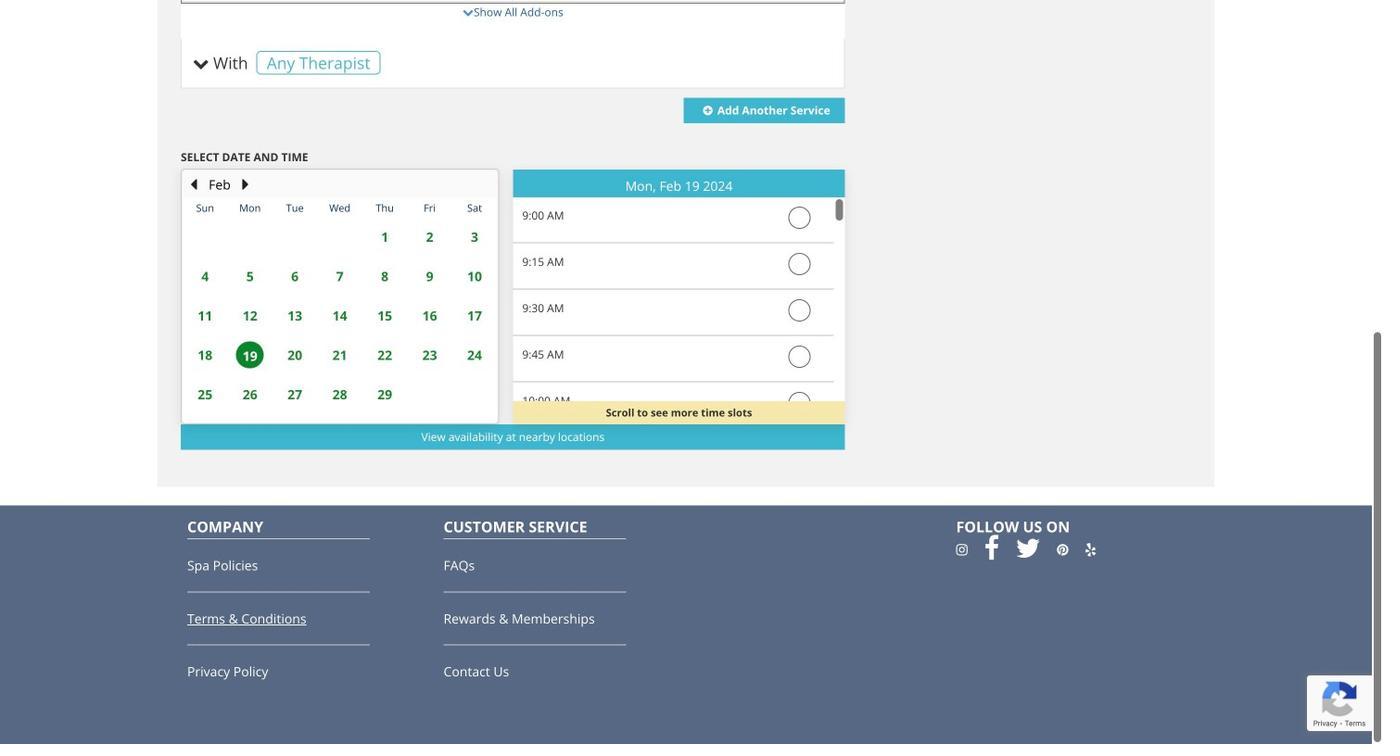 Task type: vqa. For each thing, say whether or not it's contained in the screenshot.
heading
yes



Task type: locate. For each thing, give the bounding box(es) containing it.
select day6 cell
[[317, 414, 362, 423]]

chec image
[[789, 253, 811, 275], [789, 299, 811, 322], [789, 346, 811, 368]]

select day4 cell
[[228, 414, 272, 423]]

0 vertical spatial chec image
[[789, 253, 811, 275]]

select day5 cell
[[272, 414, 317, 423]]

select day30 cell
[[272, 217, 317, 257]]

2 vertical spatial chec image
[[789, 346, 811, 368]]

heading
[[513, 179, 845, 193]]

select day3 cell
[[183, 414, 228, 423]]

2 chec image from the top
[[789, 299, 811, 322]]

select day31 cell
[[317, 217, 362, 257]]

group
[[513, 198, 834, 744]]

1 vertical spatial chec image
[[789, 299, 811, 322]]



Task type: describe. For each thing, give the bounding box(es) containing it.
select day8 cell
[[407, 414, 452, 423]]

select day9 cell
[[452, 414, 497, 423]]

select day7 cell
[[362, 414, 407, 423]]

chevron down image
[[463, 7, 474, 18]]

select day28 cell
[[183, 217, 228, 257]]

3 chec image from the top
[[789, 346, 811, 368]]

1 chec image from the top
[[789, 253, 811, 275]]

chec image
[[789, 207, 811, 229]]

select day29 cell
[[228, 217, 272, 257]]



